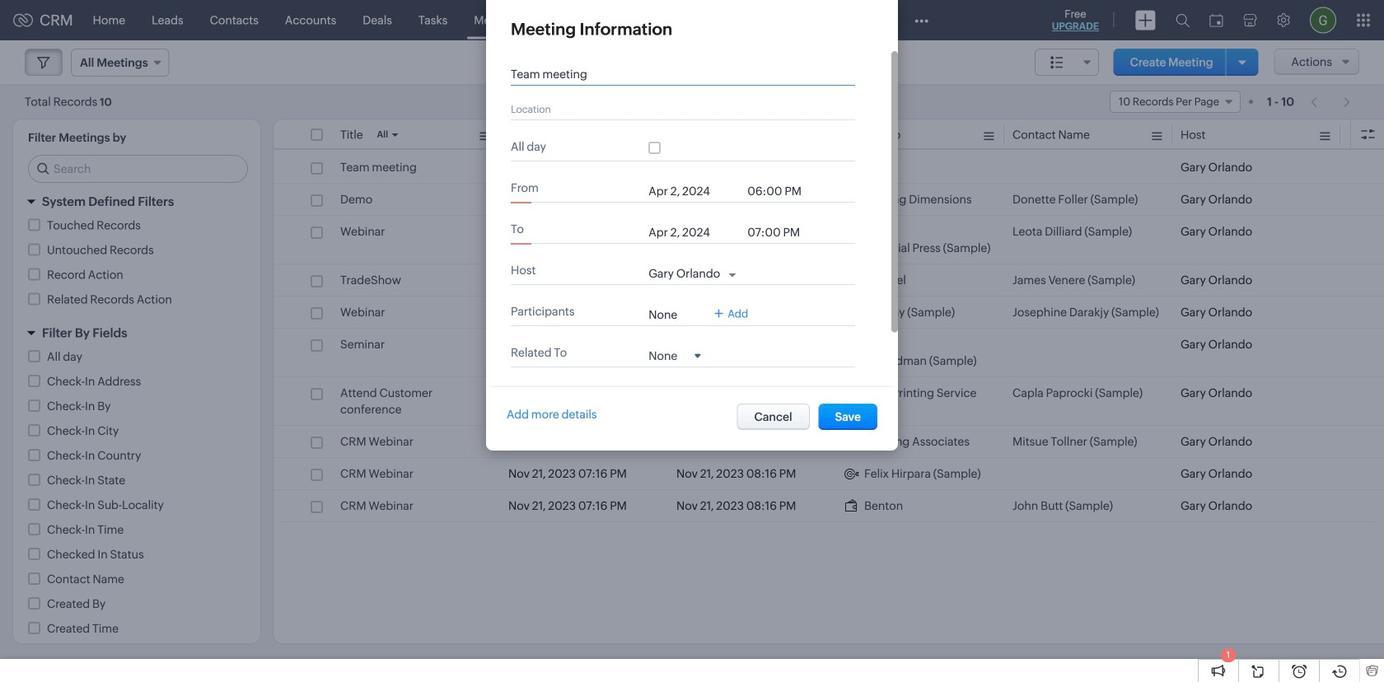 Task type: vqa. For each thing, say whether or not it's contained in the screenshot.
Search icon
yes



Task type: describe. For each thing, give the bounding box(es) containing it.
create menu image
[[1135, 10, 1156, 30]]

calendar image
[[1210, 14, 1224, 27]]

hh:mm a text field
[[747, 185, 813, 198]]

mmm d, yyyy text field for hh:mm a text box
[[649, 226, 739, 239]]

Location text field
[[511, 102, 840, 115]]

logo image
[[13, 14, 33, 27]]

Title text field
[[511, 68, 840, 81]]

Search text field
[[29, 156, 247, 182]]

hh:mm a text field
[[747, 226, 813, 239]]



Task type: locate. For each thing, give the bounding box(es) containing it.
search image
[[1176, 13, 1190, 27]]

profile element
[[1300, 0, 1346, 40]]

create menu element
[[1125, 0, 1166, 40]]

2 mmm d, yyyy text field from the top
[[649, 226, 739, 239]]

mmm d, yyyy text field
[[649, 185, 739, 198], [649, 226, 739, 239]]

1 mmm d, yyyy text field from the top
[[649, 185, 739, 198]]

search element
[[1166, 0, 1200, 40]]

row group
[[274, 152, 1384, 522]]

navigation
[[1303, 90, 1359, 114]]

profile image
[[1310, 7, 1336, 33]]

None field
[[649, 348, 701, 363]]

0 vertical spatial mmm d, yyyy text field
[[649, 185, 739, 198]]

mmm d, yyyy text field for hh:mm a text field
[[649, 185, 739, 198]]

None button
[[737, 404, 810, 430], [819, 404, 877, 430], [737, 404, 810, 430], [819, 404, 877, 430]]

1 vertical spatial mmm d, yyyy text field
[[649, 226, 739, 239]]



